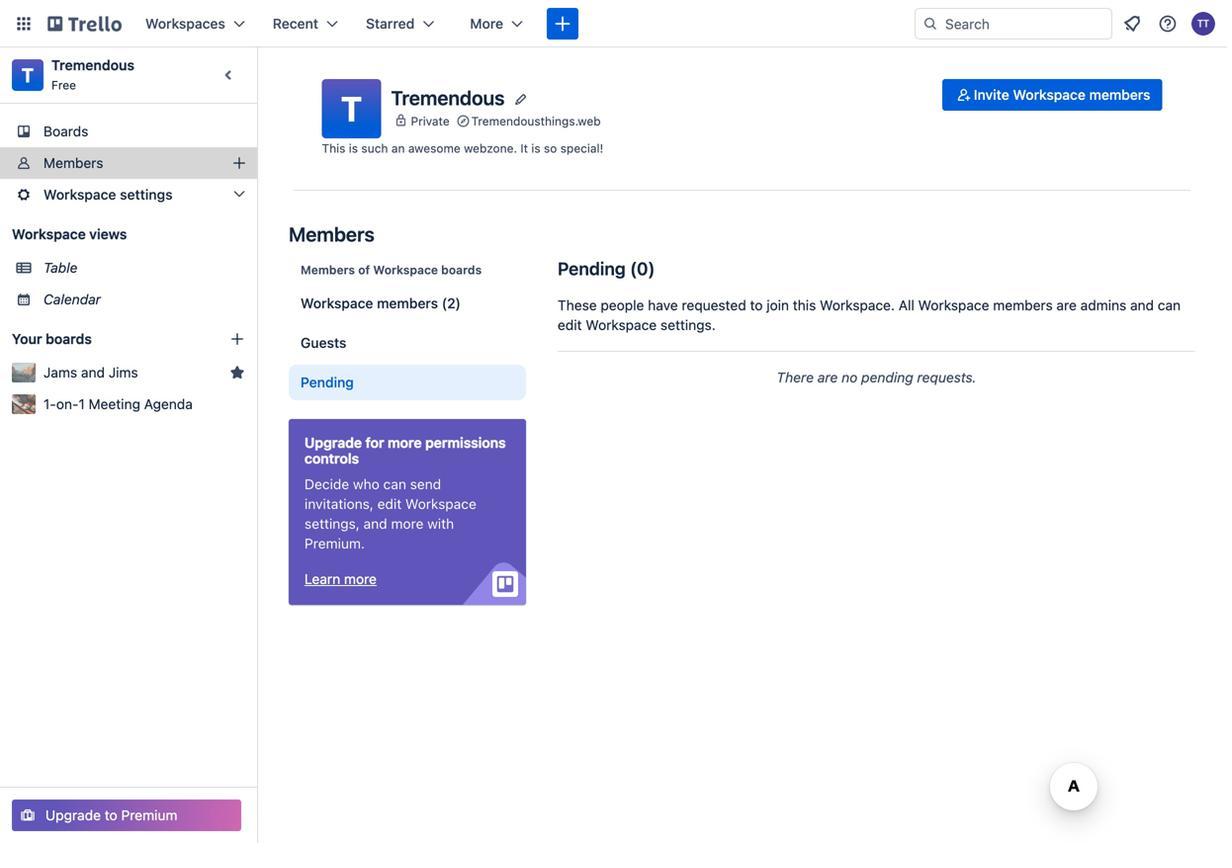 Task type: describe. For each thing, give the bounding box(es) containing it.
have
[[648, 297, 678, 313]]

tremendous free
[[51, 57, 135, 92]]

workspace up the guests
[[301, 295, 373, 311]]

more
[[470, 15, 503, 32]]

workspace settings button
[[0, 179, 257, 211]]

permissions
[[425, 435, 506, 451]]

members link
[[0, 147, 257, 179]]

who
[[353, 476, 380, 492]]

upgrade for more permissions controls decide who can send invitations, edit workspace settings, and more with premium.
[[305, 435, 506, 552]]

1 vertical spatial members
[[289, 222, 375, 246]]

learn more button
[[305, 570, 377, 589]]

1-
[[44, 396, 56, 412]]

starred button
[[354, 8, 446, 40]]

meeting
[[89, 396, 140, 412]]

pending for pending ( 0 )
[[558, 258, 626, 279]]

upgrade to premium
[[45, 807, 177, 824]]

edit inside upgrade for more permissions controls decide who can send invitations, edit workspace settings, and more with premium.
[[377, 496, 402, 512]]

2 vertical spatial members
[[301, 263, 355, 277]]

admins
[[1080, 297, 1127, 313]]

starred
[[366, 15, 415, 32]]

guests
[[301, 335, 346, 351]]

an
[[391, 141, 405, 155]]

table
[[44, 260, 78, 276]]

workspace.
[[820, 297, 895, 313]]

tremendous for tremendous free
[[51, 57, 135, 73]]

jams and jims link
[[44, 363, 221, 383]]

jams and jims
[[44, 364, 138, 381]]

decide
[[305, 476, 349, 492]]

boards inside your boards with 2 items element
[[46, 331, 92, 347]]

guests link
[[289, 325, 526, 361]]

premium.
[[305, 535, 365, 552]]

0 horizontal spatial to
[[105, 807, 117, 824]]

recent
[[273, 15, 318, 32]]

1 is from the left
[[349, 141, 358, 155]]

more button
[[458, 8, 535, 40]]

tremendous link
[[51, 57, 135, 73]]

settings,
[[305, 516, 360, 532]]

upgrade for upgrade for more permissions controls decide who can send invitations, edit workspace settings, and more with premium.
[[305, 435, 362, 451]]

calendar
[[44, 291, 101, 308]]

it
[[521, 141, 528, 155]]

boards
[[44, 123, 88, 139]]

premium
[[121, 807, 177, 824]]

can inside these people have requested to join this workspace. all workspace members are admins and can edit workspace settings.
[[1158, 297, 1181, 313]]

members inside button
[[1089, 87, 1151, 103]]

t link
[[12, 59, 44, 91]]

for
[[365, 435, 384, 451]]

workspace views
[[12, 226, 127, 242]]

your boards
[[12, 331, 92, 347]]

requests.
[[917, 369, 977, 386]]

there
[[777, 369, 814, 386]]

are inside these people have requested to join this workspace. all workspace members are admins and can edit workspace settings.
[[1057, 297, 1077, 313]]

more inside button
[[344, 571, 377, 587]]

tremendous for tremendous
[[391, 86, 505, 109]]

0 vertical spatial boards
[[441, 263, 482, 277]]

pending for pending
[[301, 374, 354, 391]]

there are no pending requests.
[[777, 369, 977, 386]]

tremendousthings.web
[[471, 114, 601, 128]]

pending link
[[289, 365, 526, 400]]

jams
[[44, 364, 77, 381]]

people
[[601, 297, 644, 313]]

of
[[358, 263, 370, 277]]

1
[[78, 396, 85, 412]]

0 vertical spatial members
[[44, 155, 103, 171]]

your
[[12, 331, 42, 347]]

can inside upgrade for more permissions controls decide who can send invitations, edit workspace settings, and more with premium.
[[383, 476, 406, 492]]

workspace up table
[[12, 226, 86, 242]]

so
[[544, 141, 557, 155]]

this
[[322, 141, 346, 155]]

workspace inside popup button
[[44, 186, 116, 203]]

1-on-1 meeting agenda link
[[44, 395, 245, 414]]



Task type: vqa. For each thing, say whether or not it's contained in the screenshot.
board within Get your members on board with a few words about your Workspace.
no



Task type: locate. For each thing, give the bounding box(es) containing it.
search image
[[923, 16, 938, 32]]

webzone.
[[464, 141, 517, 155]]

create board or workspace image
[[553, 14, 573, 34]]

such
[[361, 141, 388, 155]]

can right who at the left
[[383, 476, 406, 492]]

workspace down people
[[586, 317, 657, 333]]

0 horizontal spatial t
[[22, 63, 34, 87]]

1 horizontal spatial boards
[[441, 263, 482, 277]]

1 horizontal spatial members
[[993, 297, 1053, 313]]

workspaces button
[[133, 8, 257, 40]]

workspace members (2)
[[301, 295, 461, 311]]

upgrade inside upgrade for more permissions controls decide who can send invitations, edit workspace settings, and more with premium.
[[305, 435, 362, 451]]

1 vertical spatial t
[[341, 88, 362, 129]]

invitations,
[[305, 496, 374, 512]]

t for the t button on the left
[[341, 88, 362, 129]]

tremendous up private
[[391, 86, 505, 109]]

1 vertical spatial tremendous
[[391, 86, 505, 109]]

workspace settings
[[44, 186, 173, 203]]

0 horizontal spatial are
[[818, 369, 838, 386]]

0 vertical spatial can
[[1158, 297, 1181, 313]]

pending ( 0 )
[[558, 258, 655, 279]]

members down "boards"
[[44, 155, 103, 171]]

to
[[750, 297, 763, 313], [105, 807, 117, 824]]

Search field
[[938, 9, 1111, 39]]

table link
[[44, 258, 245, 278]]

0 vertical spatial upgrade
[[305, 435, 362, 451]]

to left premium
[[105, 807, 117, 824]]

1 vertical spatial pending
[[301, 374, 354, 391]]

is right it
[[531, 141, 541, 155]]

0 horizontal spatial members
[[377, 295, 438, 311]]

and inside upgrade for more permissions controls decide who can send invitations, edit workspace settings, and more with premium.
[[363, 516, 387, 532]]

workspace right invite
[[1013, 87, 1086, 103]]

and for upgrade for more permissions controls decide who can send invitations, edit workspace settings, and more with premium.
[[363, 516, 387, 532]]

t for t link at the top left
[[22, 63, 34, 87]]

recent button
[[261, 8, 350, 40]]

learn
[[305, 571, 340, 587]]

workspaces
[[145, 15, 225, 32]]

settings.
[[661, 317, 716, 333]]

and inside these people have requested to join this workspace. all workspace members are admins and can edit workspace settings.
[[1130, 297, 1154, 313]]

invite workspace members button
[[942, 79, 1162, 111]]

settings
[[120, 186, 173, 203]]

workspace right all on the right top of page
[[918, 297, 989, 313]]

boards up jams
[[46, 331, 92, 347]]

are
[[1057, 297, 1077, 313], [818, 369, 838, 386]]

1 vertical spatial boards
[[46, 331, 92, 347]]

boards link
[[0, 116, 257, 147]]

members inside these people have requested to join this workspace. all workspace members are admins and can edit workspace settings.
[[993, 297, 1053, 313]]

members down 0 notifications image
[[1089, 87, 1151, 103]]

2 vertical spatial and
[[363, 516, 387, 532]]

1 horizontal spatial edit
[[558, 317, 582, 333]]

workspace inside button
[[1013, 87, 1086, 103]]

starred icon image
[[229, 365, 245, 381]]

this
[[793, 297, 816, 313]]

t left free
[[22, 63, 34, 87]]

is right this
[[349, 141, 358, 155]]

pending up these on the left top of the page
[[558, 258, 626, 279]]

0 horizontal spatial boards
[[46, 331, 92, 347]]

this is such an awesome webzone. it is so special!
[[322, 141, 603, 155]]

awesome
[[408, 141, 461, 155]]

edit inside these people have requested to join this workspace. all workspace members are admins and can edit workspace settings.
[[558, 317, 582, 333]]

calendar link
[[44, 290, 245, 310]]

are left the no
[[818, 369, 838, 386]]

open information menu image
[[1158, 14, 1178, 34]]

1 vertical spatial upgrade
[[45, 807, 101, 824]]

1 vertical spatial more
[[391, 516, 424, 532]]

tremendous up free
[[51, 57, 135, 73]]

members
[[44, 155, 103, 171], [289, 222, 375, 246], [301, 263, 355, 277]]

)
[[648, 258, 655, 279]]

1 vertical spatial can
[[383, 476, 406, 492]]

more right learn
[[344, 571, 377, 587]]

more left with at bottom
[[391, 516, 424, 532]]

views
[[89, 226, 127, 242]]

upgrade left premium
[[45, 807, 101, 824]]

to left join
[[750, 297, 763, 313]]

requested
[[682, 297, 746, 313]]

these people have requested to join this workspace. all workspace members are admins and can edit workspace settings.
[[558, 297, 1181, 333]]

boards up '(2)'
[[441, 263, 482, 277]]

jims
[[109, 364, 138, 381]]

1 horizontal spatial tremendous
[[391, 86, 505, 109]]

workspace up workspace views
[[44, 186, 116, 203]]

0 notifications image
[[1120, 12, 1144, 36]]

workspace
[[1013, 87, 1086, 103], [44, 186, 116, 203], [12, 226, 86, 242], [373, 263, 438, 277], [301, 295, 373, 311], [918, 297, 989, 313], [586, 317, 657, 333], [405, 496, 476, 512]]

1 vertical spatial to
[[105, 807, 117, 824]]

and right the "admins"
[[1130, 297, 1154, 313]]

and left the jims
[[81, 364, 105, 381]]

1 vertical spatial and
[[81, 364, 105, 381]]

sm image
[[954, 85, 974, 105]]

workspace navigation collapse icon image
[[216, 61, 243, 89]]

can right the "admins"
[[1158, 297, 1181, 313]]

t up this
[[341, 88, 362, 129]]

and for these people have requested to join this workspace. all workspace members are admins and can edit workspace settings.
[[1130, 297, 1154, 313]]

2 is from the left
[[531, 141, 541, 155]]

upgrade for upgrade to premium
[[45, 807, 101, 824]]

controls
[[305, 450, 359, 467]]

members
[[1089, 87, 1151, 103], [377, 295, 438, 311], [993, 297, 1053, 313]]

0
[[637, 258, 648, 279]]

1 horizontal spatial to
[[750, 297, 763, 313]]

all
[[899, 297, 915, 313]]

and
[[1130, 297, 1154, 313], [81, 364, 105, 381], [363, 516, 387, 532]]

(
[[630, 258, 637, 279]]

0 horizontal spatial upgrade
[[45, 807, 101, 824]]

primary element
[[0, 0, 1227, 47]]

to inside these people have requested to join this workspace. all workspace members are admins and can edit workspace settings.
[[750, 297, 763, 313]]

send
[[410, 476, 441, 492]]

2 vertical spatial more
[[344, 571, 377, 587]]

members of workspace boards
[[301, 263, 482, 277]]

0 vertical spatial are
[[1057, 297, 1077, 313]]

1 vertical spatial are
[[818, 369, 838, 386]]

t button
[[322, 79, 381, 138]]

more
[[388, 435, 422, 451], [391, 516, 424, 532], [344, 571, 377, 587]]

0 horizontal spatial is
[[349, 141, 358, 155]]

agenda
[[144, 396, 193, 412]]

0 vertical spatial edit
[[558, 317, 582, 333]]

more right for
[[388, 435, 422, 451]]

terry turtle (terryturtle) image
[[1192, 12, 1215, 36]]

0 horizontal spatial can
[[383, 476, 406, 492]]

are left the "admins"
[[1057, 297, 1077, 313]]

join
[[767, 297, 789, 313]]

0 vertical spatial and
[[1130, 297, 1154, 313]]

workspace right the of
[[373, 263, 438, 277]]

1 horizontal spatial t
[[341, 88, 362, 129]]

edit down these on the left top of the page
[[558, 317, 582, 333]]

members down members of workspace boards
[[377, 295, 438, 311]]

invite workspace members
[[974, 87, 1151, 103]]

pending
[[861, 369, 913, 386]]

with
[[427, 516, 454, 532]]

t inside button
[[341, 88, 362, 129]]

boards
[[441, 263, 482, 277], [46, 331, 92, 347]]

add board image
[[229, 331, 245, 347]]

pending down the guests
[[301, 374, 354, 391]]

and down who at the left
[[363, 516, 387, 532]]

upgrade to premium link
[[12, 800, 241, 832]]

private
[[411, 114, 450, 128]]

tremendousthings.web link
[[471, 111, 601, 131]]

edit
[[558, 317, 582, 333], [377, 496, 402, 512]]

1-on-1 meeting agenda
[[44, 396, 193, 412]]

0 horizontal spatial pending
[[301, 374, 354, 391]]

edit down who at the left
[[377, 496, 402, 512]]

tremendous
[[51, 57, 135, 73], [391, 86, 505, 109]]

these
[[558, 297, 597, 313]]

learn more
[[305, 571, 377, 587]]

0 horizontal spatial and
[[81, 364, 105, 381]]

t
[[22, 63, 34, 87], [341, 88, 362, 129]]

1 horizontal spatial pending
[[558, 258, 626, 279]]

workspace up with at bottom
[[405, 496, 476, 512]]

0 horizontal spatial tremendous
[[51, 57, 135, 73]]

on-
[[56, 396, 79, 412]]

0 horizontal spatial edit
[[377, 496, 402, 512]]

workspace inside upgrade for more permissions controls decide who can send invitations, edit workspace settings, and more with premium.
[[405, 496, 476, 512]]

1 vertical spatial edit
[[377, 496, 402, 512]]

special!
[[560, 141, 603, 155]]

0 vertical spatial tremendous
[[51, 57, 135, 73]]

2 horizontal spatial and
[[1130, 297, 1154, 313]]

members left the "admins"
[[993, 297, 1053, 313]]

free
[[51, 78, 76, 92]]

1 horizontal spatial is
[[531, 141, 541, 155]]

upgrade left for
[[305, 435, 362, 451]]

members up the of
[[289, 222, 375, 246]]

(2)
[[442, 295, 461, 311]]

1 horizontal spatial upgrade
[[305, 435, 362, 451]]

2 horizontal spatial members
[[1089, 87, 1151, 103]]

0 vertical spatial to
[[750, 297, 763, 313]]

members left the of
[[301, 263, 355, 277]]

invite
[[974, 87, 1009, 103]]

upgrade
[[305, 435, 362, 451], [45, 807, 101, 824]]

0 vertical spatial pending
[[558, 258, 626, 279]]

0 vertical spatial more
[[388, 435, 422, 451]]

1 horizontal spatial can
[[1158, 297, 1181, 313]]

1 horizontal spatial are
[[1057, 297, 1077, 313]]

your boards with 2 items element
[[12, 327, 200, 351]]

back to home image
[[47, 8, 122, 40]]

1 horizontal spatial and
[[363, 516, 387, 532]]

no
[[842, 369, 858, 386]]

0 vertical spatial t
[[22, 63, 34, 87]]



